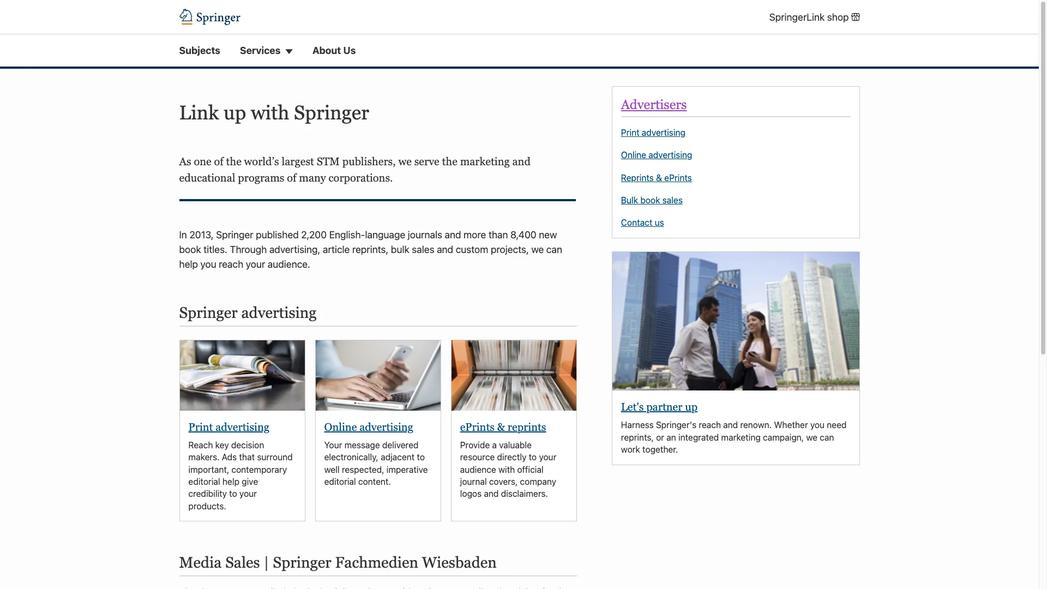 Task type: locate. For each thing, give the bounding box(es) containing it.
you inside harness springer's reach and renown. whether you need reprints, or an integrated marketing campaign, we can work together.
[[810, 420, 825, 430]]

1 horizontal spatial you
[[810, 420, 825, 430]]

to inside "your message delivered electronically, adjacent to well respected, imperative editorial content."
[[417, 452, 425, 462]]

we inside in 2013, springer published 2,200 english-language journals and more than 8,400 new book titles. through advertising, article reprints, bulk sales and custom projects, we can help you reach your audience.
[[531, 244, 544, 255]]

your down through
[[246, 258, 265, 270]]

reach up 'integrated'
[[699, 420, 721, 430]]

editorial up credibility
[[188, 477, 220, 486]]

0 vertical spatial sales
[[662, 195, 683, 205]]

advertising
[[642, 128, 685, 137], [649, 150, 692, 160], [241, 304, 317, 321], [216, 421, 269, 433], [359, 421, 413, 433]]

print advertising link down 'advertisers'
[[621, 127, 685, 138]]

advertising up reprints & eprints at right top
[[649, 150, 692, 160]]

online inside advertisers element
[[621, 150, 646, 160]]

to
[[417, 452, 425, 462], [529, 452, 537, 462], [229, 489, 237, 499]]

we down 'new'
[[531, 244, 544, 255]]

you down titles.
[[200, 258, 216, 270]]

1 horizontal spatial can
[[820, 432, 834, 442]]

2 vertical spatial we
[[806, 432, 818, 442]]

0 vertical spatial online advertising
[[621, 150, 692, 160]]

up right link
[[224, 102, 246, 124]]

1 vertical spatial online advertising
[[324, 421, 413, 433]]

bulk book sales
[[621, 195, 683, 205]]

about
[[312, 45, 341, 56]]

1 vertical spatial reprints,
[[621, 432, 654, 442]]

the left world's at left
[[226, 155, 241, 167]]

to for online advertising
[[417, 452, 425, 462]]

0 horizontal spatial editorial
[[188, 477, 220, 486]]

print
[[621, 128, 639, 137], [188, 421, 213, 433]]

1 horizontal spatial help
[[222, 477, 239, 486]]

0 vertical spatial your
[[246, 258, 265, 270]]

to for eprints & reprints
[[529, 452, 537, 462]]

1 the from the left
[[226, 155, 241, 167]]

0 vertical spatial online advertising link
[[621, 150, 692, 161]]

print advertising down 'advertisers'
[[621, 128, 685, 137]]

0 horizontal spatial eprints
[[460, 421, 495, 433]]

published
[[256, 229, 299, 240]]

0 vertical spatial up
[[224, 102, 246, 124]]

1 horizontal spatial with
[[498, 464, 515, 474]]

|
[[264, 554, 269, 571]]

0 vertical spatial reach
[[219, 258, 243, 270]]

0 horizontal spatial online advertising
[[324, 421, 413, 433]]

marketing inside harness springer's reach and renown. whether you need reprints, or an integrated marketing campaign, we can work together.
[[721, 432, 761, 442]]

1 horizontal spatial up
[[685, 401, 698, 413]]

provide a valuable resource directly to your audience with official journal covers, company logos and disclaimers.
[[460, 440, 556, 499]]

1 vertical spatial &
[[497, 421, 505, 433]]

eprints up bulk book sales
[[664, 173, 692, 183]]

8,400
[[510, 229, 536, 240]]

0 vertical spatial you
[[200, 258, 216, 270]]

marketing inside as one of the world's largest stm publishers, we serve the marketing and educational programs of many corporations.
[[460, 155, 510, 167]]

the right serve
[[442, 155, 457, 167]]

1 horizontal spatial marketing
[[721, 432, 761, 442]]

1 vertical spatial you
[[810, 420, 825, 430]]

1 horizontal spatial online
[[621, 150, 646, 160]]

1 vertical spatial online advertising link
[[324, 421, 413, 433]]

1 horizontal spatial sales
[[662, 195, 683, 205]]

2013,
[[189, 229, 214, 240]]

contact
[[621, 218, 652, 228]]

springer advertising
[[179, 304, 317, 321]]

0 horizontal spatial you
[[200, 258, 216, 270]]

1 vertical spatial up
[[685, 401, 698, 413]]

1 horizontal spatial online advertising link
[[621, 150, 692, 161]]

credibility
[[188, 489, 227, 499]]

1 vertical spatial eprints
[[460, 421, 495, 433]]

1 horizontal spatial &
[[656, 173, 662, 183]]

with up covers,
[[498, 464, 515, 474]]

0 horizontal spatial help
[[179, 258, 198, 270]]

in
[[179, 229, 187, 240]]

0 vertical spatial marketing
[[460, 155, 510, 167]]

we inside harness springer's reach and renown. whether you need reprints, or an integrated marketing campaign, we can work together.
[[806, 432, 818, 442]]

corporations.
[[329, 172, 393, 184]]

2 horizontal spatial to
[[529, 452, 537, 462]]

print advertising link up key
[[188, 421, 269, 433]]

online advertising link
[[621, 150, 692, 161], [324, 421, 413, 433]]

that
[[239, 452, 255, 462]]

eprints inside advertisers element
[[664, 173, 692, 183]]

sales up us
[[662, 195, 683, 205]]

1 horizontal spatial book
[[640, 195, 660, 205]]

new
[[539, 229, 557, 240]]

0 horizontal spatial print
[[188, 421, 213, 433]]

adjacent
[[381, 452, 415, 462]]

& right 'reprints'
[[656, 173, 662, 183]]

of right one
[[214, 155, 223, 167]]

springerlink shop link
[[769, 10, 860, 24]]

1 horizontal spatial online advertising
[[621, 150, 692, 160]]

of down largest
[[287, 172, 296, 184]]

reprints & eprints
[[621, 173, 692, 183]]

contact us
[[621, 218, 664, 228]]

reach
[[219, 258, 243, 270], [699, 420, 721, 430]]

0 vertical spatial print advertising
[[621, 128, 685, 137]]

help down in
[[179, 258, 198, 270]]

sales down 'journals' on the top left of the page
[[412, 244, 434, 255]]

1 vertical spatial marketing
[[721, 432, 761, 442]]

1 horizontal spatial reach
[[699, 420, 721, 430]]

online advertising
[[621, 150, 692, 160], [324, 421, 413, 433]]

0 vertical spatial with
[[251, 102, 289, 124]]

print up reach
[[188, 421, 213, 433]]

1 vertical spatial we
[[531, 244, 544, 255]]

0 vertical spatial &
[[656, 173, 662, 183]]

editorial inside "your message delivered electronically, adjacent to well respected, imperative editorial content."
[[324, 477, 356, 486]]

print down 'advertisers'
[[621, 128, 639, 137]]

0 horizontal spatial of
[[214, 155, 223, 167]]

programs
[[238, 172, 284, 184]]

can inside in 2013, springer published 2,200 english-language journals and more than 8,400 new book titles. through advertising, article reprints, bulk sales and custom projects, we can help you reach your audience.
[[546, 244, 562, 255]]

& up valuable
[[497, 421, 505, 433]]

well
[[324, 464, 340, 474]]

1 horizontal spatial editorial
[[324, 477, 356, 486]]

1 vertical spatial online
[[324, 421, 357, 433]]

book right bulk
[[640, 195, 660, 205]]

reprints, down 'harness'
[[621, 432, 654, 442]]

2 editorial from the left
[[324, 477, 356, 486]]

print advertising image
[[180, 340, 305, 411]]

2 vertical spatial your
[[239, 489, 257, 499]]

your inside in 2013, springer published 2,200 english-language journals and more than 8,400 new book titles. through advertising, article reprints, bulk sales and custom projects, we can help you reach your audience.
[[246, 258, 265, 270]]

we
[[398, 155, 412, 167], [531, 244, 544, 255], [806, 432, 818, 442]]

help
[[179, 258, 198, 270], [222, 477, 239, 486]]

1 horizontal spatial the
[[442, 155, 457, 167]]

to right credibility
[[229, 489, 237, 499]]

0 horizontal spatial book
[[179, 244, 201, 255]]

print advertising
[[621, 128, 685, 137], [188, 421, 269, 433]]

and inside the provide a valuable resource directly to your audience with official journal covers, company logos and disclaimers.
[[484, 489, 499, 499]]

0 vertical spatial reprints,
[[352, 244, 388, 255]]

0 vertical spatial help
[[179, 258, 198, 270]]

you left need
[[810, 420, 825, 430]]

2 horizontal spatial we
[[806, 432, 818, 442]]

more
[[464, 229, 486, 240]]

online up 'reprints'
[[621, 150, 646, 160]]

marketing
[[460, 155, 510, 167], [721, 432, 761, 442]]

audience.
[[268, 258, 310, 270]]

to inside the provide a valuable resource directly to your audience with official journal covers, company logos and disclaimers.
[[529, 452, 537, 462]]

1 horizontal spatial of
[[287, 172, 296, 184]]

book inside advertisers element
[[640, 195, 660, 205]]

2 the from the left
[[442, 155, 457, 167]]

1 vertical spatial help
[[222, 477, 239, 486]]

springer home image
[[179, 9, 240, 25]]

advertising up "decision"
[[216, 421, 269, 433]]

0 horizontal spatial reach
[[219, 258, 243, 270]]

editorial inside reach key decision makers. ads that surround important, contemporary editorial help give credibility to your products.
[[188, 477, 220, 486]]

audience
[[460, 464, 496, 474]]

your
[[246, 258, 265, 270], [539, 452, 556, 462], [239, 489, 257, 499]]

1 horizontal spatial reprints,
[[621, 432, 654, 442]]

0 vertical spatial online
[[621, 150, 646, 160]]

through
[[230, 244, 267, 255]]

covers,
[[489, 477, 518, 486]]

1 vertical spatial sales
[[412, 244, 434, 255]]

eprints and reprints image
[[451, 340, 576, 411]]

0 horizontal spatial up
[[224, 102, 246, 124]]

media sales | springer fachmedien wiesbaden
[[179, 554, 497, 571]]

& for reprints
[[497, 421, 505, 433]]

print advertising up key
[[188, 421, 269, 433]]

1 vertical spatial your
[[539, 452, 556, 462]]

resource
[[460, 452, 495, 462]]

0 horizontal spatial reprints,
[[352, 244, 388, 255]]

1 horizontal spatial we
[[531, 244, 544, 255]]

can down need
[[820, 432, 834, 442]]

1 vertical spatial reach
[[699, 420, 721, 430]]

and
[[512, 155, 531, 167], [445, 229, 461, 240], [437, 244, 453, 255], [723, 420, 738, 430], [484, 489, 499, 499]]

publishers,
[[342, 155, 396, 167]]

ads
[[222, 452, 237, 462]]

online advertising link up 'message'
[[324, 421, 413, 433]]

with
[[251, 102, 289, 124], [498, 464, 515, 474]]

1 horizontal spatial print
[[621, 128, 639, 137]]

with up world's at left
[[251, 102, 289, 124]]

your up official
[[539, 452, 556, 462]]

0 vertical spatial print advertising link
[[621, 127, 685, 138]]

to up official
[[529, 452, 537, 462]]

products.
[[188, 501, 226, 511]]

0 horizontal spatial with
[[251, 102, 289, 124]]

your down "give" at the left of page
[[239, 489, 257, 499]]

your message delivered electronically, adjacent to well respected, imperative editorial content.
[[324, 440, 428, 486]]

give
[[242, 477, 258, 486]]

book down in
[[179, 244, 201, 255]]

online advertising link up reprints & eprints at right top
[[621, 150, 692, 161]]

eprints up provide
[[460, 421, 495, 433]]

imperative
[[387, 464, 428, 474]]

& inside reprints & eprints link
[[656, 173, 662, 183]]

0 horizontal spatial marketing
[[460, 155, 510, 167]]

online up your
[[324, 421, 357, 433]]

0 horizontal spatial &
[[497, 421, 505, 433]]

directly
[[497, 452, 527, 462]]

reprints, down "language"
[[352, 244, 388, 255]]

2,200
[[301, 229, 327, 240]]

online advertising up 'message'
[[324, 421, 413, 433]]

1 horizontal spatial to
[[417, 452, 425, 462]]

0 horizontal spatial online advertising link
[[324, 421, 413, 433]]

0 horizontal spatial print advertising
[[188, 421, 269, 433]]

help inside in 2013, springer published 2,200 english-language journals and more than 8,400 new book titles. through advertising, article reprints, bulk sales and custom projects, we can help you reach your audience.
[[179, 258, 198, 270]]

editorial down well
[[324, 477, 356, 486]]

advertising,
[[269, 244, 320, 255]]

print advertising link for let's
[[621, 127, 685, 138]]

the
[[226, 155, 241, 167], [442, 155, 457, 167]]

1 vertical spatial can
[[820, 432, 834, 442]]

reprints,
[[352, 244, 388, 255], [621, 432, 654, 442]]

0 vertical spatial eprints
[[664, 173, 692, 183]]

an
[[667, 432, 676, 442]]

we left serve
[[398, 155, 412, 167]]

journals
[[408, 229, 442, 240]]

advertising down 'advertisers'
[[642, 128, 685, 137]]

together.
[[642, 445, 678, 454]]

your
[[324, 440, 342, 450]]

us
[[655, 218, 664, 228]]

to up imperative
[[417, 452, 425, 462]]

media
[[179, 554, 222, 571]]

0 vertical spatial can
[[546, 244, 562, 255]]

harness springer's reach and renown. whether you need reprints, or an integrated marketing campaign, we can work together.
[[621, 420, 847, 454]]

article
[[323, 244, 350, 255]]

book
[[640, 195, 660, 205], [179, 244, 201, 255]]

0 horizontal spatial print advertising link
[[188, 421, 269, 433]]

1 vertical spatial of
[[287, 172, 296, 184]]

eprints
[[664, 173, 692, 183], [460, 421, 495, 433]]

we down whether
[[806, 432, 818, 442]]

up
[[224, 102, 246, 124], [685, 401, 698, 413]]

0 vertical spatial print
[[621, 128, 639, 137]]

reach
[[188, 440, 213, 450]]

journal
[[460, 477, 487, 486]]

0 horizontal spatial we
[[398, 155, 412, 167]]

stm
[[317, 155, 340, 167]]

can inside harness springer's reach and renown. whether you need reprints, or an integrated marketing campaign, we can work together.
[[820, 432, 834, 442]]

book inside in 2013, springer published 2,200 english-language journals and more than 8,400 new book titles. through advertising, article reprints, bulk sales and custom projects, we can help you reach your audience.
[[179, 244, 201, 255]]

reach down titles.
[[219, 258, 243, 270]]

eprints & reprints link
[[460, 421, 546, 433]]

0 horizontal spatial to
[[229, 489, 237, 499]]

subjects
[[179, 45, 220, 56]]

1 editorial from the left
[[188, 477, 220, 486]]

help left "give" at the left of page
[[222, 477, 239, 486]]

whether
[[774, 420, 808, 430]]

1 horizontal spatial eprints
[[664, 173, 692, 183]]

online advertising up reprints & eprints at right top
[[621, 150, 692, 160]]

0 vertical spatial we
[[398, 155, 412, 167]]

1 horizontal spatial print advertising link
[[621, 127, 685, 138]]

up up springer's
[[685, 401, 698, 413]]

0 horizontal spatial can
[[546, 244, 562, 255]]

1 vertical spatial book
[[179, 244, 201, 255]]

0 horizontal spatial sales
[[412, 244, 434, 255]]

1 vertical spatial print advertising
[[188, 421, 269, 433]]

1 horizontal spatial print advertising
[[621, 128, 685, 137]]

advertisers element
[[612, 86, 860, 238]]

can down 'new'
[[546, 244, 562, 255]]

1 vertical spatial print advertising link
[[188, 421, 269, 433]]

online
[[621, 150, 646, 160], [324, 421, 357, 433]]

0 horizontal spatial the
[[226, 155, 241, 167]]

print inside advertisers element
[[621, 128, 639, 137]]

editorial for print
[[188, 477, 220, 486]]

0 vertical spatial book
[[640, 195, 660, 205]]

contact us link
[[621, 217, 664, 229]]

wiesbaden
[[422, 554, 497, 571]]

1 vertical spatial with
[[498, 464, 515, 474]]



Task type: describe. For each thing, give the bounding box(es) containing it.
print advertising link for online
[[188, 421, 269, 433]]

makers.
[[188, 452, 220, 462]]

surround
[[257, 452, 293, 462]]

services button
[[240, 43, 293, 58]]

as one of the world's largest stm publishers, we serve the marketing and educational programs of many corporations.
[[179, 155, 531, 184]]

company
[[520, 477, 556, 486]]

0 horizontal spatial online
[[324, 421, 357, 433]]

valuable
[[499, 440, 532, 450]]

link up with springer
[[179, 102, 369, 124]]

message
[[344, 440, 380, 450]]

integrated
[[678, 432, 719, 442]]

bulk book sales link
[[621, 195, 683, 206]]

let's partner up link
[[621, 401, 698, 413]]

world's
[[244, 155, 279, 167]]

advertisers
[[621, 97, 687, 112]]

you inside in 2013, springer published 2,200 english-language journals and more than 8,400 new book titles. through advertising, article reprints, bulk sales and custom projects, we can help you reach your audience.
[[200, 258, 216, 270]]

agentzone image
[[316, 340, 440, 411]]

let's partner up
[[621, 401, 698, 413]]

with inside the provide a valuable resource directly to your audience with official journal covers, company logos and disclaimers.
[[498, 464, 515, 474]]

respected,
[[342, 464, 384, 474]]

one
[[194, 155, 211, 167]]

advertisers link
[[621, 97, 687, 112]]

and inside as one of the world's largest stm publishers, we serve the marketing and educational programs of many corporations.
[[512, 155, 531, 167]]

online advertising inside advertisers element
[[621, 150, 692, 160]]

reprints
[[508, 421, 546, 433]]

springer's
[[656, 420, 697, 430]]

1 vertical spatial print
[[188, 421, 213, 433]]

online advertising link inside advertisers element
[[621, 150, 692, 161]]

springerlink shop
[[769, 11, 849, 23]]

us
[[343, 45, 356, 56]]

let's partner up image
[[612, 252, 859, 391]]

reprints, inside harness springer's reach and renown. whether you need reprints, or an integrated marketing campaign, we can work together.
[[621, 432, 654, 442]]

advertising up delivered at the bottom of page
[[359, 421, 413, 433]]

sales inside in 2013, springer published 2,200 english-language journals and more than 8,400 new book titles. through advertising, article reprints, bulk sales and custom projects, we can help you reach your audience.
[[412, 244, 434, 255]]

in 2013, springer published 2,200 english-language journals and more than 8,400 new book titles. through advertising, article reprints, bulk sales and custom projects, we can help you reach your audience.
[[179, 229, 562, 270]]

important,
[[188, 464, 229, 474]]

custom
[[456, 244, 488, 255]]

bulk
[[621, 195, 638, 205]]

fachmedien
[[335, 554, 418, 571]]

renown.
[[740, 420, 772, 430]]

let's
[[621, 401, 644, 413]]

your inside the provide a valuable resource directly to your audience with official journal covers, company logos and disclaimers.
[[539, 452, 556, 462]]

logos
[[460, 489, 482, 499]]

many
[[299, 172, 326, 184]]

content.
[[358, 477, 391, 486]]

serve
[[414, 155, 439, 167]]

springer inside in 2013, springer published 2,200 english-language journals and more than 8,400 new book titles. through advertising, article reprints, bulk sales and custom projects, we can help you reach your audience.
[[216, 229, 253, 240]]

about us
[[312, 45, 356, 56]]

your inside reach key decision makers. ads that surround important, contemporary editorial help give credibility to your products.
[[239, 489, 257, 499]]

sales inside advertisers element
[[662, 195, 683, 205]]

springerlink
[[769, 11, 825, 23]]

titles.
[[204, 244, 227, 255]]

subjects link
[[179, 43, 220, 58]]

official
[[517, 464, 544, 474]]

projects,
[[491, 244, 529, 255]]

reprints
[[621, 173, 654, 183]]

than
[[489, 229, 508, 240]]

electronically,
[[324, 452, 378, 462]]

educational
[[179, 172, 235, 184]]

decision
[[231, 440, 264, 450]]

reprints & eprints link
[[621, 172, 692, 183]]

sales
[[225, 554, 260, 571]]

link
[[179, 102, 219, 124]]

work
[[621, 445, 640, 454]]

and inside harness springer's reach and renown. whether you need reprints, or an integrated marketing campaign, we can work together.
[[723, 420, 738, 430]]

we inside as one of the world's largest stm publishers, we serve the marketing and educational programs of many corporations.
[[398, 155, 412, 167]]

advertising down audience.
[[241, 304, 317, 321]]

bulk
[[391, 244, 409, 255]]

help inside reach key decision makers. ads that surround important, contemporary editorial help give credibility to your products.
[[222, 477, 239, 486]]

reach inside in 2013, springer published 2,200 english-language journals and more than 8,400 new book titles. through advertising, article reprints, bulk sales and custom projects, we can help you reach your audience.
[[219, 258, 243, 270]]

reach inside harness springer's reach and renown. whether you need reprints, or an integrated marketing campaign, we can work together.
[[699, 420, 721, 430]]

& for eprints
[[656, 173, 662, 183]]

eprints & reprints
[[460, 421, 546, 433]]

print advertising inside advertisers element
[[621, 128, 685, 137]]

0 vertical spatial of
[[214, 155, 223, 167]]

shop
[[827, 11, 849, 23]]

largest
[[282, 155, 314, 167]]

about us link
[[312, 43, 356, 58]]

reprints, inside in 2013, springer published 2,200 english-language journals and more than 8,400 new book titles. through advertising, article reprints, bulk sales and custom projects, we can help you reach your audience.
[[352, 244, 388, 255]]

key
[[215, 440, 229, 450]]

partner
[[646, 401, 683, 413]]

to inside reach key decision makers. ads that surround important, contemporary editorial help give credibility to your products.
[[229, 489, 237, 499]]

harness
[[621, 420, 654, 430]]

need
[[827, 420, 847, 430]]

campaign,
[[763, 432, 804, 442]]

a
[[492, 440, 497, 450]]

editorial for online
[[324, 477, 356, 486]]

or
[[656, 432, 664, 442]]



Task type: vqa. For each thing, say whether or not it's contained in the screenshot.
of to the right
yes



